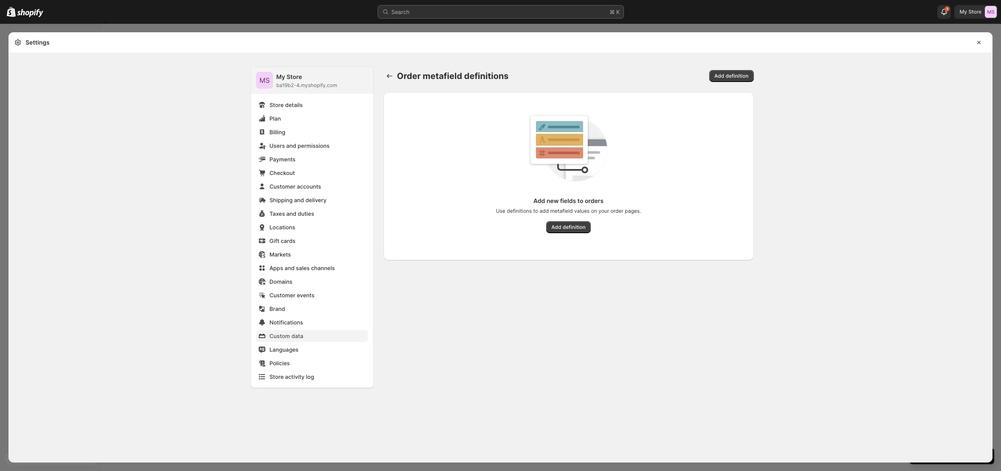 Task type: describe. For each thing, give the bounding box(es) containing it.
shipping
[[270, 197, 293, 204]]

⌘ k
[[610, 9, 620, 15]]

k
[[617, 9, 620, 15]]

store up plan
[[270, 102, 284, 108]]

channels
[[311, 265, 335, 272]]

on
[[592, 208, 598, 214]]

customer accounts
[[270, 183, 321, 190]]

plan
[[270, 115, 281, 122]]

my for my store
[[960, 9, 968, 15]]

definitions inside add new fields to orders use definitions to add metafield values on your order pages.
[[507, 208, 532, 214]]

duties
[[298, 210, 314, 217]]

values
[[575, 208, 590, 214]]

my store image
[[986, 6, 998, 18]]

store activity log
[[270, 374, 314, 380]]

1 vertical spatial definition
[[563, 224, 586, 230]]

orders
[[585, 197, 604, 204]]

shopify image
[[17, 9, 43, 17]]

markets link
[[256, 249, 368, 261]]

taxes
[[270, 210, 285, 217]]

my store ba19b2-4.myshopify.com
[[277, 73, 337, 88]]

shopify image
[[7, 7, 16, 17]]

shipping and delivery link
[[256, 194, 368, 206]]

domains
[[270, 278, 293, 285]]

gift cards
[[270, 238, 296, 244]]

shipping and delivery
[[270, 197, 327, 204]]

fields
[[561, 197, 577, 204]]

settings dialog
[[9, 32, 993, 463]]

1
[[947, 7, 949, 11]]

⌘
[[610, 9, 615, 15]]

0 vertical spatial add definition link
[[710, 70, 754, 82]]

0 horizontal spatial add definition link
[[547, 221, 591, 233]]

gift cards link
[[256, 235, 368, 247]]

1 horizontal spatial add
[[552, 224, 562, 230]]

1 button
[[938, 5, 952, 19]]

0 horizontal spatial to
[[534, 208, 539, 214]]

store details link
[[256, 99, 368, 111]]

taxes and duties
[[270, 210, 314, 217]]

brand
[[270, 306, 285, 312]]

add
[[540, 208, 549, 214]]

log
[[306, 374, 314, 380]]

store details
[[270, 102, 303, 108]]

apps
[[270, 265, 283, 272]]

add new fields to orders use definitions to add metafield values on your order pages.
[[496, 197, 642, 214]]

add inside add new fields to orders use definitions to add metafield values on your order pages.
[[534, 197, 546, 204]]

delivery
[[306, 197, 327, 204]]

0 vertical spatial definitions
[[464, 71, 509, 81]]

my store
[[960, 9, 982, 15]]

new
[[547, 197, 559, 204]]

details
[[285, 102, 303, 108]]

custom
[[270, 333, 290, 340]]

apps and sales channels
[[270, 265, 335, 272]]

notifications
[[270, 319, 303, 326]]

my for my store ba19b2-4.myshopify.com
[[277, 73, 285, 80]]

languages link
[[256, 344, 368, 356]]

settings
[[26, 39, 50, 46]]



Task type: locate. For each thing, give the bounding box(es) containing it.
add
[[715, 73, 725, 79], [534, 197, 546, 204], [552, 224, 562, 230]]

gift
[[270, 238, 280, 244]]

users
[[270, 142, 285, 149]]

1 vertical spatial customer
[[270, 292, 296, 299]]

1 horizontal spatial definition
[[726, 73, 749, 79]]

and
[[287, 142, 296, 149], [294, 197, 304, 204], [287, 210, 297, 217], [285, 265, 295, 272]]

sales
[[296, 265, 310, 272]]

to up values
[[578, 197, 584, 204]]

1 vertical spatial to
[[534, 208, 539, 214]]

ms button
[[256, 72, 273, 89]]

customer for customer accounts
[[270, 183, 296, 190]]

ba19b2-
[[277, 82, 297, 88]]

metafield right the order
[[423, 71, 463, 81]]

0 horizontal spatial metafield
[[423, 71, 463, 81]]

1 customer from the top
[[270, 183, 296, 190]]

customer events link
[[256, 289, 368, 301]]

payments link
[[256, 153, 368, 165]]

policies
[[270, 360, 290, 367]]

add definition link
[[710, 70, 754, 82], [547, 221, 591, 233]]

0 horizontal spatial definition
[[563, 224, 586, 230]]

apps and sales channels link
[[256, 262, 368, 274]]

permissions
[[298, 142, 330, 149]]

plan link
[[256, 113, 368, 125]]

customer accounts link
[[256, 181, 368, 193]]

languages
[[270, 346, 299, 353]]

custom data
[[270, 333, 304, 340]]

and for permissions
[[287, 142, 296, 149]]

2 customer from the top
[[270, 292, 296, 299]]

locations link
[[256, 221, 368, 233]]

markets
[[270, 251, 291, 258]]

1 vertical spatial add definition link
[[547, 221, 591, 233]]

store up the ba19b2-
[[287, 73, 302, 80]]

4.myshopify.com
[[296, 82, 337, 88]]

2 horizontal spatial add
[[715, 73, 725, 79]]

definition
[[726, 73, 749, 79], [563, 224, 586, 230]]

0 vertical spatial add
[[715, 73, 725, 79]]

policies link
[[256, 357, 368, 369]]

store activity log link
[[256, 371, 368, 383]]

add definition for the leftmost add definition link
[[552, 224, 586, 230]]

events
[[297, 292, 315, 299]]

search
[[392, 9, 410, 15]]

add definition
[[715, 73, 749, 79], [552, 224, 586, 230]]

and right the taxes
[[287, 210, 297, 217]]

add definition for the top add definition link
[[715, 73, 749, 79]]

order metafield definitions
[[397, 71, 509, 81]]

1 vertical spatial definitions
[[507, 208, 532, 214]]

metafield
[[423, 71, 463, 81], [551, 208, 573, 214]]

to left the add
[[534, 208, 539, 214]]

checkout
[[270, 170, 295, 176]]

0 vertical spatial metafield
[[423, 71, 463, 81]]

my right the 1
[[960, 9, 968, 15]]

1 vertical spatial add
[[534, 197, 546, 204]]

and for sales
[[285, 265, 295, 272]]

brand link
[[256, 303, 368, 315]]

your
[[599, 208, 610, 214]]

metafield down fields at the right
[[551, 208, 573, 214]]

and right users
[[287, 142, 296, 149]]

data
[[292, 333, 304, 340]]

0 horizontal spatial my
[[277, 73, 285, 80]]

0 horizontal spatial add
[[534, 197, 546, 204]]

to
[[578, 197, 584, 204], [534, 208, 539, 214]]

my store image
[[256, 72, 273, 89]]

my
[[960, 9, 968, 15], [277, 73, 285, 80]]

0 vertical spatial customer
[[270, 183, 296, 190]]

0 horizontal spatial add definition
[[552, 224, 586, 230]]

store down policies
[[270, 374, 284, 380]]

store left my store icon
[[969, 9, 982, 15]]

use
[[496, 208, 506, 214]]

taxes and duties link
[[256, 208, 368, 220]]

metafield inside add new fields to orders use definitions to add metafield values on your order pages.
[[551, 208, 573, 214]]

1 horizontal spatial my
[[960, 9, 968, 15]]

definitions
[[464, 71, 509, 81], [507, 208, 532, 214]]

notifications link
[[256, 317, 368, 329]]

1 vertical spatial add definition
[[552, 224, 586, 230]]

locations
[[270, 224, 295, 231]]

store
[[969, 9, 982, 15], [287, 73, 302, 80], [270, 102, 284, 108], [270, 374, 284, 380]]

my up the ba19b2-
[[277, 73, 285, 80]]

customer down domains
[[270, 292, 296, 299]]

order pages.
[[611, 208, 642, 214]]

billing link
[[256, 126, 368, 138]]

1 horizontal spatial add definition
[[715, 73, 749, 79]]

users and permissions
[[270, 142, 330, 149]]

shop settings menu element
[[251, 67, 373, 388]]

0 vertical spatial to
[[578, 197, 584, 204]]

1 horizontal spatial metafield
[[551, 208, 573, 214]]

and inside 'link'
[[294, 197, 304, 204]]

1 horizontal spatial add definition link
[[710, 70, 754, 82]]

and down customer accounts
[[294, 197, 304, 204]]

0 vertical spatial add definition
[[715, 73, 749, 79]]

custom data link
[[256, 330, 368, 342]]

2 vertical spatial add
[[552, 224, 562, 230]]

cards
[[281, 238, 296, 244]]

customer down checkout
[[270, 183, 296, 190]]

0 vertical spatial definition
[[726, 73, 749, 79]]

order
[[397, 71, 421, 81]]

1 vertical spatial my
[[277, 73, 285, 80]]

store inside my store ba19b2-4.myshopify.com
[[287, 73, 302, 80]]

domains link
[[256, 276, 368, 288]]

1 vertical spatial metafield
[[551, 208, 573, 214]]

customer
[[270, 183, 296, 190], [270, 292, 296, 299]]

1 horizontal spatial to
[[578, 197, 584, 204]]

and right apps
[[285, 265, 295, 272]]

dialog
[[997, 32, 1002, 463]]

and for duties
[[287, 210, 297, 217]]

checkout link
[[256, 167, 368, 179]]

payments
[[270, 156, 296, 163]]

accounts
[[297, 183, 321, 190]]

0 vertical spatial my
[[960, 9, 968, 15]]

activity
[[285, 374, 305, 380]]

billing
[[270, 129, 286, 136]]

and for delivery
[[294, 197, 304, 204]]

customer events
[[270, 292, 315, 299]]

customer for customer events
[[270, 292, 296, 299]]

users and permissions link
[[256, 140, 368, 152]]

my inside my store ba19b2-4.myshopify.com
[[277, 73, 285, 80]]



Task type: vqa. For each thing, say whether or not it's contained in the screenshot.
the Plan
yes



